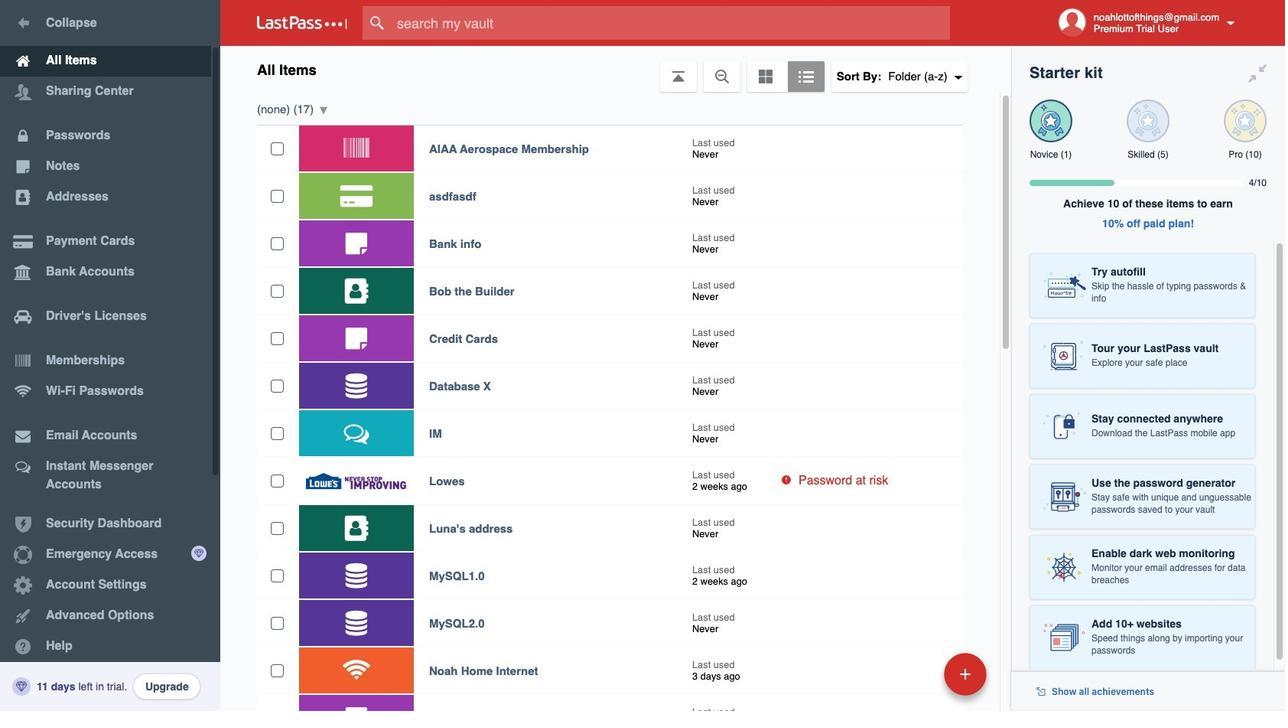 Task type: vqa. For each thing, say whether or not it's contained in the screenshot.
"Vault options" navigation
yes



Task type: describe. For each thing, give the bounding box(es) containing it.
main navigation navigation
[[0, 0, 220, 711]]

new item element
[[839, 652, 993, 696]]

search my vault text field
[[363, 6, 974, 40]]



Task type: locate. For each thing, give the bounding box(es) containing it.
lastpass image
[[257, 16, 348, 30]]

Search search field
[[363, 6, 974, 40]]

new item navigation
[[839, 648, 997, 711]]

vault options navigation
[[220, 46, 1012, 92]]



